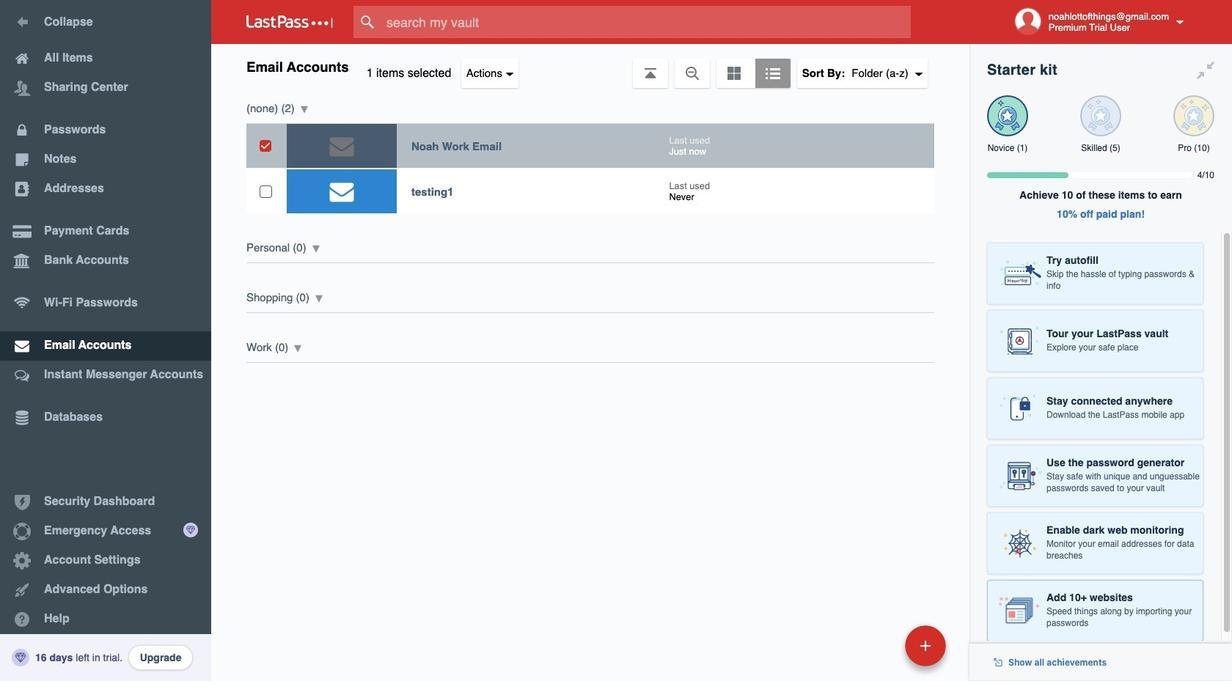 Task type: describe. For each thing, give the bounding box(es) containing it.
new item element
[[804, 625, 951, 667]]

vault options navigation
[[211, 44, 970, 88]]

lastpass image
[[246, 15, 333, 29]]

main navigation navigation
[[0, 0, 211, 682]]



Task type: vqa. For each thing, say whether or not it's contained in the screenshot.
caret right icon
no



Task type: locate. For each thing, give the bounding box(es) containing it.
new item navigation
[[804, 621, 955, 682]]

Search search field
[[354, 6, 940, 38]]

search my vault text field
[[354, 6, 940, 38]]



